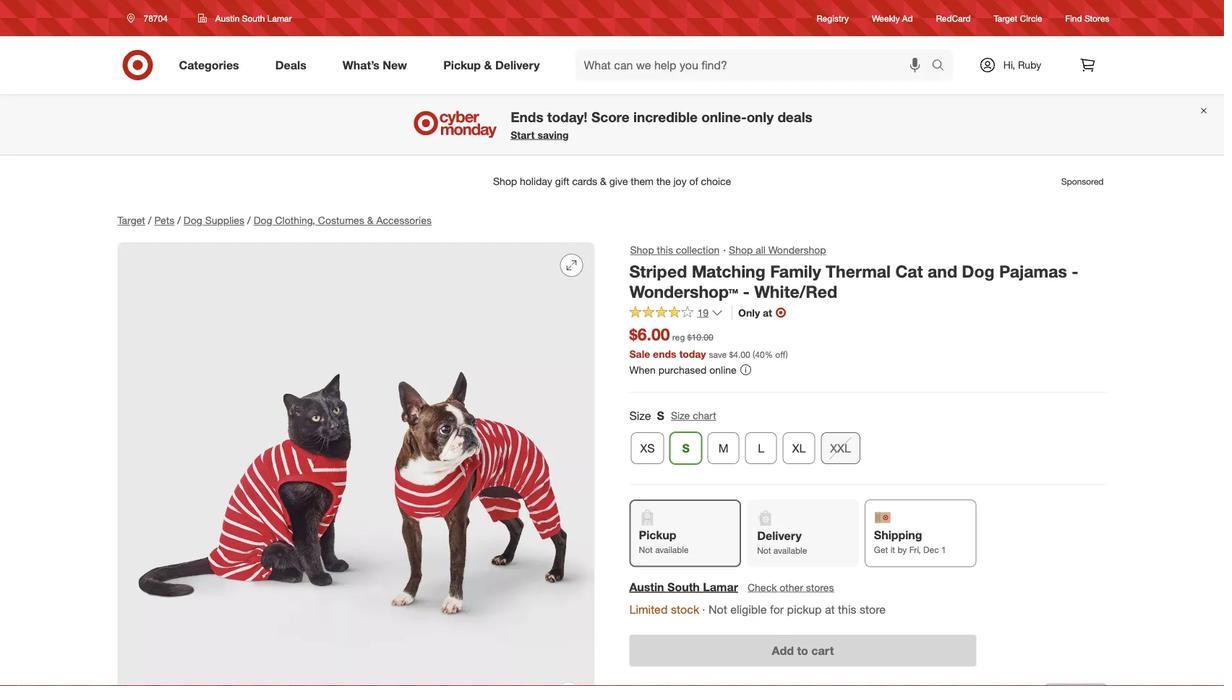 Task type: locate. For each thing, give the bounding box(es) containing it.
target for target / pets / dog supplies / dog clothing, costumes & accessories
[[118, 214, 145, 227]]

advertisement region
[[106, 164, 1119, 199]]

delivery
[[496, 58, 540, 72], [758, 529, 802, 543]]

not for pickup
[[639, 545, 653, 556]]

1 horizontal spatial austin south lamar
[[630, 580, 739, 594]]

4.00
[[734, 349, 751, 360]]

dog right pets link
[[184, 214, 202, 227]]

pickup inside pickup not available
[[639, 528, 677, 542]]

2 horizontal spatial /
[[247, 214, 251, 227]]

stores
[[1085, 13, 1110, 23]]

1 horizontal spatial &
[[484, 58, 492, 72]]

delivery up check other stores
[[758, 529, 802, 543]]

this left the store
[[839, 603, 857, 617]]

size
[[630, 409, 652, 423], [671, 410, 690, 422]]

1 horizontal spatial ends
[[653, 348, 677, 360]]

what's new link
[[330, 49, 426, 81]]

delivery not available
[[758, 529, 808, 557]]

only at
[[739, 306, 773, 319]]

0 horizontal spatial available
[[656, 545, 689, 556]]

/ left pets link
[[148, 214, 152, 227]]

- up only
[[743, 282, 750, 302]]

1 vertical spatial target
[[118, 214, 145, 227]]

registry
[[817, 13, 849, 23]]

2 horizontal spatial dog
[[963, 261, 995, 281]]

0 vertical spatial lamar
[[268, 13, 292, 24]]

1 horizontal spatial /
[[177, 214, 181, 227]]

1 horizontal spatial size
[[671, 410, 690, 422]]

1 horizontal spatial lamar
[[703, 580, 739, 594]]

0 vertical spatial south
[[242, 13, 265, 24]]

1 vertical spatial south
[[668, 580, 700, 594]]

lamar
[[268, 13, 292, 24], [703, 580, 739, 594]]

it
[[891, 545, 896, 556]]

costumes
[[318, 214, 365, 227]]

0 horizontal spatial dog
[[184, 214, 202, 227]]

1 horizontal spatial austin
[[630, 580, 665, 594]]

ruby
[[1019, 59, 1042, 71]]

0 horizontal spatial pickup
[[444, 58, 481, 72]]

1 vertical spatial s
[[683, 441, 690, 456]]

delivery up start
[[496, 58, 540, 72]]

other
[[780, 581, 804, 594]]

ends up start
[[511, 108, 544, 125]]

s link
[[670, 433, 702, 465]]

shop for shop all wondershop
[[729, 244, 753, 256]]

0 horizontal spatial -
[[743, 282, 750, 302]]

when purchased online
[[630, 363, 737, 376]]

19 link
[[630, 306, 724, 322]]

s
[[657, 409, 665, 423], [683, 441, 690, 456]]

0 horizontal spatial austin south lamar
[[216, 13, 292, 24]]

1 vertical spatial austin
[[630, 580, 665, 594]]

1 horizontal spatial dog
[[254, 214, 272, 227]]

0 vertical spatial austin
[[216, 13, 240, 24]]

south
[[242, 13, 265, 24], [668, 580, 700, 594]]

find
[[1066, 13, 1083, 23]]

0 vertical spatial austin south lamar
[[216, 13, 292, 24]]

$
[[730, 349, 734, 360]]

austin inside button
[[630, 580, 665, 594]]

What can we help you find? suggestions appear below search field
[[576, 49, 936, 81]]

hi, ruby
[[1004, 59, 1042, 71]]

south up deals link
[[242, 13, 265, 24]]

0 horizontal spatial not
[[639, 545, 653, 556]]

categories link
[[167, 49, 257, 81]]

family
[[771, 261, 822, 281]]

pickup up cyber monday target deals image
[[444, 58, 481, 72]]

austin up categories link
[[216, 13, 240, 24]]

not up the check at the bottom
[[758, 546, 772, 557]]

1 vertical spatial lamar
[[703, 580, 739, 594]]

0 horizontal spatial delivery
[[496, 58, 540, 72]]

south up stock
[[668, 580, 700, 594]]

/ right supplies
[[247, 214, 251, 227]]

off
[[776, 349, 786, 360]]

pickup inside "link"
[[444, 58, 481, 72]]

pickup up austin south lamar button
[[639, 528, 677, 542]]

)
[[786, 349, 788, 360]]

1 horizontal spatial not
[[709, 603, 728, 617]]

xl
[[793, 441, 806, 456]]

this up striped
[[657, 244, 674, 256]]

2 shop from the left
[[729, 244, 753, 256]]

not inside pickup not available
[[639, 545, 653, 556]]

target left circle
[[995, 13, 1018, 23]]

at down the stores
[[826, 603, 835, 617]]

0 horizontal spatial target
[[118, 214, 145, 227]]

shipping get it by fri, dec 1
[[875, 528, 947, 556]]

0 vertical spatial s
[[657, 409, 665, 423]]

xl link
[[783, 433, 816, 465]]

target left pets
[[118, 214, 145, 227]]

austin south lamar up deals
[[216, 13, 292, 24]]

xxl
[[831, 441, 851, 456]]

1 horizontal spatial target
[[995, 13, 1018, 23]]

s down the size chart button
[[683, 441, 690, 456]]

weekly
[[873, 13, 900, 23]]

0 horizontal spatial ends
[[511, 108, 544, 125]]

1 horizontal spatial at
[[826, 603, 835, 617]]

online
[[710, 363, 737, 376]]

0 vertical spatial ends
[[511, 108, 544, 125]]

shop all wondershop
[[729, 244, 827, 256]]

0 horizontal spatial austin
[[216, 13, 240, 24]]

target
[[995, 13, 1018, 23], [118, 214, 145, 227]]

/ right pets link
[[177, 214, 181, 227]]

0 horizontal spatial this
[[657, 244, 674, 256]]

group
[[628, 407, 1107, 470]]

1 vertical spatial -
[[743, 282, 750, 302]]

& right costumes
[[367, 214, 374, 227]]

1 horizontal spatial delivery
[[758, 529, 802, 543]]

save
[[709, 349, 727, 360]]

wondershop™
[[630, 282, 739, 302]]

pickup not available
[[639, 528, 689, 556]]

1 horizontal spatial shop
[[729, 244, 753, 256]]

available for delivery
[[774, 546, 808, 557]]

size inside size s size chart
[[671, 410, 690, 422]]

size left 'chart'
[[671, 410, 690, 422]]

1 vertical spatial pickup
[[639, 528, 677, 542]]

0 horizontal spatial shop
[[631, 244, 655, 256]]

available up check other stores
[[774, 546, 808, 557]]

-
[[1072, 261, 1079, 281], [743, 282, 750, 302]]

0 horizontal spatial /
[[148, 214, 152, 227]]

s left the size chart button
[[657, 409, 665, 423]]

1 horizontal spatial -
[[1072, 261, 1079, 281]]

delivery inside the pickup & delivery "link"
[[496, 58, 540, 72]]

for
[[771, 603, 784, 617]]

·
[[703, 603, 706, 617]]

1 vertical spatial austin south lamar
[[630, 580, 739, 594]]

austin south lamar
[[216, 13, 292, 24], [630, 580, 739, 594]]

not inside delivery not available
[[758, 546, 772, 557]]

categories
[[179, 58, 239, 72]]

available for pickup
[[656, 545, 689, 556]]

by
[[898, 545, 908, 556]]

shop left the all
[[729, 244, 753, 256]]

1 horizontal spatial available
[[774, 546, 808, 557]]

1 vertical spatial delivery
[[758, 529, 802, 543]]

xs link
[[631, 433, 665, 465]]

austin south lamar up stock
[[630, 580, 739, 594]]

dog left clothing,
[[254, 214, 272, 227]]

%
[[765, 349, 773, 360]]

m
[[719, 441, 729, 456]]

1 vertical spatial this
[[839, 603, 857, 617]]

0 vertical spatial pickup
[[444, 58, 481, 72]]

this
[[657, 244, 674, 256], [839, 603, 857, 617]]

0 vertical spatial this
[[657, 244, 674, 256]]

pickup & delivery link
[[431, 49, 558, 81]]

target circle link
[[995, 12, 1043, 24]]

redcard link
[[937, 12, 971, 24]]

xs
[[641, 441, 655, 456]]

dog right the and
[[963, 261, 995, 281]]

/
[[148, 214, 152, 227], [177, 214, 181, 227], [247, 214, 251, 227]]

austin south lamar inside dropdown button
[[216, 13, 292, 24]]

not
[[639, 545, 653, 556], [758, 546, 772, 557], [709, 603, 728, 617]]

- right pajamas
[[1072, 261, 1079, 281]]

size up xs
[[630, 409, 652, 423]]

search button
[[926, 49, 961, 84]]

0 horizontal spatial south
[[242, 13, 265, 24]]

1 shop from the left
[[631, 244, 655, 256]]

only
[[747, 108, 774, 125]]

$6.00
[[630, 324, 670, 345]]

0 vertical spatial &
[[484, 58, 492, 72]]

dog
[[184, 214, 202, 227], [254, 214, 272, 227], [963, 261, 995, 281]]

0 horizontal spatial lamar
[[268, 13, 292, 24]]

matching
[[692, 261, 766, 281]]

available up austin south lamar button
[[656, 545, 689, 556]]

available inside delivery not available
[[774, 546, 808, 557]]

ends down the reg
[[653, 348, 677, 360]]

not up austin south lamar button
[[639, 545, 653, 556]]

austin inside dropdown button
[[216, 13, 240, 24]]

south inside button
[[668, 580, 700, 594]]

available inside pickup not available
[[656, 545, 689, 556]]

78704 button
[[118, 5, 183, 31]]

1 vertical spatial ends
[[653, 348, 677, 360]]

0 vertical spatial at
[[763, 306, 773, 319]]

austin south lamar button
[[189, 5, 301, 31]]

size chart button
[[671, 408, 718, 424]]

pets
[[154, 214, 175, 227]]

0 vertical spatial target
[[995, 13, 1018, 23]]

target link
[[118, 214, 145, 227]]

1 / from the left
[[148, 214, 152, 227]]

pickup & delivery
[[444, 58, 540, 72]]

1 horizontal spatial south
[[668, 580, 700, 594]]

0 horizontal spatial &
[[367, 214, 374, 227]]

2 horizontal spatial not
[[758, 546, 772, 557]]

shop up striped
[[631, 244, 655, 256]]

pets link
[[154, 214, 175, 227]]

saving
[[538, 129, 569, 141]]

m link
[[708, 433, 740, 465]]

0 vertical spatial delivery
[[496, 58, 540, 72]]

not right ·
[[709, 603, 728, 617]]

1 horizontal spatial pickup
[[639, 528, 677, 542]]

shop this collection link
[[630, 242, 721, 258]]

& up cyber monday target deals image
[[484, 58, 492, 72]]

at right only
[[763, 306, 773, 319]]

ends
[[511, 108, 544, 125], [653, 348, 677, 360]]

lamar up ·
[[703, 580, 739, 594]]

austin up limited
[[630, 580, 665, 594]]

& inside "link"
[[484, 58, 492, 72]]

store
[[860, 603, 886, 617]]

fri,
[[910, 545, 922, 556]]

lamar up deals
[[268, 13, 292, 24]]



Task type: describe. For each thing, give the bounding box(es) containing it.
lamar inside austin south lamar dropdown button
[[268, 13, 292, 24]]

redcard
[[937, 13, 971, 23]]

supplies
[[205, 214, 245, 227]]

check
[[748, 581, 777, 594]]

(
[[753, 349, 756, 360]]

dog clothing, costumes & accessories link
[[254, 214, 432, 227]]

0 horizontal spatial size
[[630, 409, 652, 423]]

0 horizontal spatial s
[[657, 409, 665, 423]]

delivery inside delivery not available
[[758, 529, 802, 543]]

deals link
[[263, 49, 325, 81]]

ends today! score incredible online-only deals start saving
[[511, 108, 813, 141]]

thermal
[[826, 261, 891, 281]]

pickup for &
[[444, 58, 481, 72]]

dog supplies link
[[184, 214, 245, 227]]

circle
[[1021, 13, 1043, 23]]

austin south lamar button
[[630, 579, 739, 596]]

start
[[511, 129, 535, 141]]

1
[[942, 545, 947, 556]]

striped matching family thermal cat and dog pajamas - wondershop™ - white/red, 1 of 9 image
[[118, 242, 595, 687]]

clothing,
[[275, 214, 315, 227]]

xxl link
[[821, 433, 861, 465]]

shipping
[[875, 528, 923, 542]]

0 vertical spatial -
[[1072, 261, 1079, 281]]

1 horizontal spatial this
[[839, 603, 857, 617]]

3 / from the left
[[247, 214, 251, 227]]

pickup for not
[[639, 528, 677, 542]]

$6.00 reg $10.00 sale ends today save $ 4.00 ( 40 % off )
[[630, 324, 788, 360]]

registry link
[[817, 12, 849, 24]]

striped matching family thermal cat and dog pajamas - wondershop™ - white/red
[[630, 261, 1079, 302]]

today
[[680, 348, 707, 360]]

add to cart
[[772, 644, 835, 658]]

target circle
[[995, 13, 1043, 23]]

ends inside ends today! score incredible online-only deals start saving
[[511, 108, 544, 125]]

group containing size
[[628, 407, 1107, 470]]

accessories
[[377, 214, 432, 227]]

1 vertical spatial at
[[826, 603, 835, 617]]

reg
[[673, 332, 685, 343]]

l
[[758, 441, 765, 456]]

check other stores button
[[747, 580, 835, 596]]

shop for shop this collection
[[631, 244, 655, 256]]

limited
[[630, 603, 668, 617]]

weekly ad link
[[873, 12, 914, 24]]

weekly ad
[[873, 13, 914, 23]]

78704
[[144, 13, 168, 24]]

1 vertical spatial &
[[367, 214, 374, 227]]

deals
[[778, 108, 813, 125]]

ad
[[903, 13, 914, 23]]

south inside dropdown button
[[242, 13, 265, 24]]

dog inside the striped matching family thermal cat and dog pajamas - wondershop™ - white/red
[[963, 261, 995, 281]]

incredible
[[634, 108, 698, 125]]

not for delivery
[[758, 546, 772, 557]]

when
[[630, 363, 656, 376]]

stock
[[671, 603, 700, 617]]

0 horizontal spatial at
[[763, 306, 773, 319]]

collection
[[676, 244, 720, 256]]

search
[[926, 59, 961, 73]]

dec
[[924, 545, 940, 556]]

shop this collection
[[631, 244, 720, 256]]

today!
[[548, 108, 588, 125]]

check other stores
[[748, 581, 835, 594]]

find stores link
[[1066, 12, 1110, 24]]

2 / from the left
[[177, 214, 181, 227]]

$10.00
[[688, 332, 714, 343]]

40
[[756, 349, 765, 360]]

ends inside $6.00 reg $10.00 sale ends today save $ 4.00 ( 40 % off )
[[653, 348, 677, 360]]

sale
[[630, 348, 651, 360]]

only
[[739, 306, 761, 319]]

all
[[756, 244, 766, 256]]

new
[[383, 58, 407, 72]]

limited stock · not eligible for pickup at this store
[[630, 603, 886, 617]]

deals
[[275, 58, 307, 72]]

add
[[772, 644, 794, 658]]

get
[[875, 545, 889, 556]]

pajamas
[[1000, 261, 1068, 281]]

size s size chart
[[630, 409, 717, 423]]

online-
[[702, 108, 747, 125]]

to
[[798, 644, 809, 658]]

chart
[[693, 410, 717, 422]]

1 horizontal spatial s
[[683, 441, 690, 456]]

what's new
[[343, 58, 407, 72]]

cat
[[896, 261, 924, 281]]

target / pets / dog supplies / dog clothing, costumes & accessories
[[118, 214, 432, 227]]

target for target circle
[[995, 13, 1018, 23]]

score
[[592, 108, 630, 125]]

19
[[698, 306, 709, 319]]

striped
[[630, 261, 688, 281]]

white/red
[[755, 282, 838, 302]]

add to cart button
[[630, 635, 977, 667]]

cyber monday target deals image
[[412, 107, 499, 142]]

wondershop
[[769, 244, 827, 256]]

lamar inside austin south lamar button
[[703, 580, 739, 594]]

what's
[[343, 58, 380, 72]]



Task type: vqa. For each thing, say whether or not it's contained in the screenshot.
sets
no



